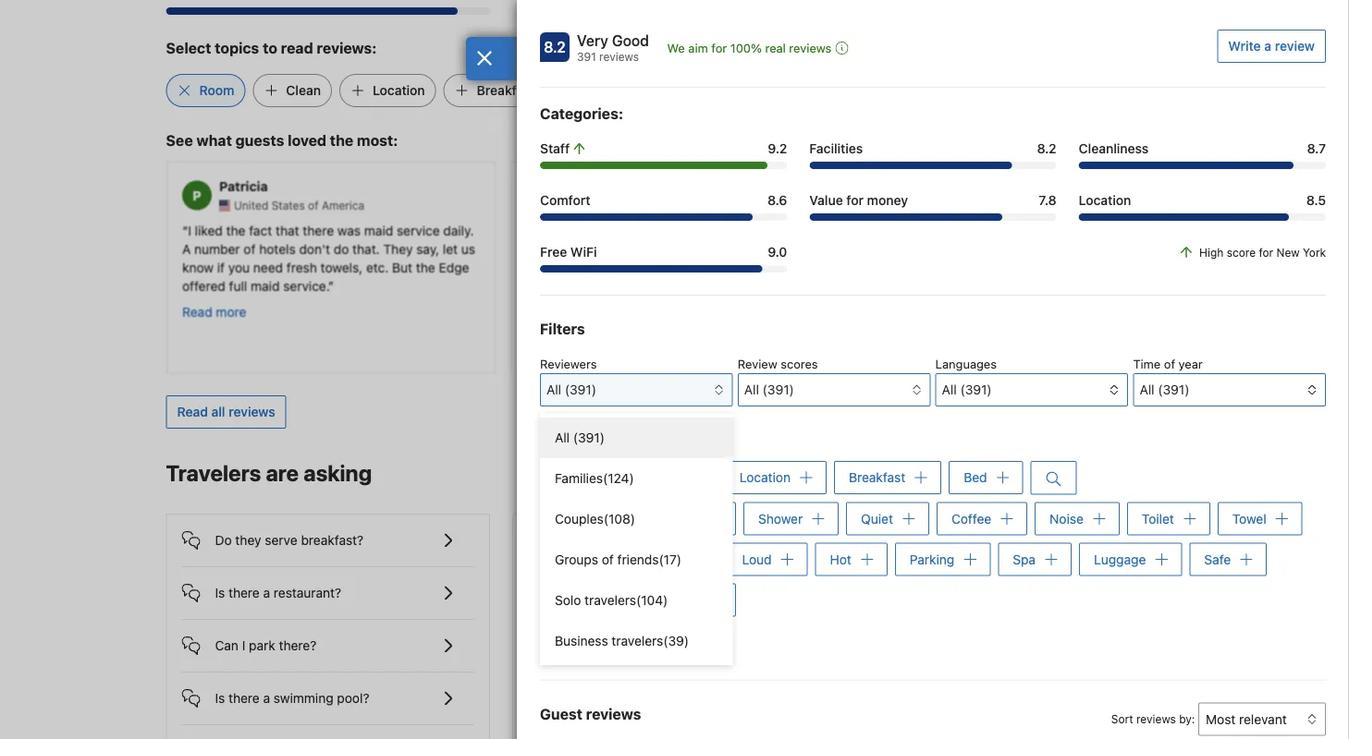 Task type: locate. For each thing, give the bounding box(es) containing it.
2 united from the left
[[578, 199, 612, 212]]

8.2 inside "element"
[[544, 38, 566, 56]]

luis,
[[927, 241, 955, 256]]

a for ask
[[1003, 664, 1010, 680]]

was
[[337, 222, 360, 238], [943, 222, 966, 238], [1094, 222, 1117, 238]]

2 " from the left
[[870, 222, 876, 238]]

1 horizontal spatial this
[[1051, 296, 1073, 312]]

breakfast down close icon
[[477, 83, 535, 98]]

1 vertical spatial have
[[909, 713, 937, 728]]

we for we have an instant answer to most questions
[[887, 713, 906, 728]]

read for coviello
[[526, 285, 556, 300]]

reviews right 'are'
[[586, 706, 641, 723]]

0 horizontal spatial free wifi 9.0 meter
[[166, 7, 490, 15]]

0 horizontal spatial reviews:
[[317, 39, 377, 57]]

do right when
[[653, 586, 668, 601]]

all (391) button down 'year'
[[1134, 374, 1326, 407]]

1 vertical spatial do
[[653, 586, 668, 601]]

2 horizontal spatial it
[[1043, 278, 1051, 293]]

smoking
[[562, 655, 612, 670]]

have left instant
[[909, 713, 937, 728]]

2 horizontal spatial was
[[1094, 222, 1117, 238]]

and
[[661, 241, 683, 256], [1011, 241, 1033, 256], [994, 259, 1016, 275], [592, 586, 614, 601]]

it
[[576, 222, 584, 238], [901, 278, 909, 293], [1043, 278, 1051, 293]]

1 horizontal spatial maid
[[364, 222, 393, 238]]

0 vertical spatial is
[[215, 586, 225, 601]]

bed up coffee
[[964, 470, 987, 486]]

1 horizontal spatial have
[[909, 713, 937, 728]]

0 vertical spatial we
[[667, 41, 685, 55]]

1 horizontal spatial more
[[560, 285, 590, 300]]

topics
[[215, 39, 259, 57]]

read more down offered
[[182, 304, 246, 319]]

do up towels,
[[333, 241, 349, 256]]

" inside " i liked the fact that there was maid service daily. a number of hotels don't do that.  they say, let us know if you need fresh towels, etc.  but the edge offered full maid service.
[[182, 222, 188, 238]]

the up restaurants.
[[582, 241, 601, 256]]

1 vertical spatial read more
[[182, 304, 246, 319]]

read down restaurants.
[[526, 285, 556, 300]]

1 horizontal spatial "
[[870, 222, 876, 238]]

1 all (391) button from the left
[[738, 374, 931, 407]]

select left topics
[[166, 39, 211, 57]]

we
[[667, 41, 685, 55], [1123, 259, 1142, 275], [887, 713, 906, 728]]

rated very good element
[[577, 30, 649, 52]]

i left pay? at the bottom of page
[[672, 586, 675, 601]]

how and when do i pay?
[[562, 586, 707, 601]]

luggage
[[1094, 552, 1146, 567]]

there down can
[[229, 691, 260, 707]]

staff 9.2 meter
[[540, 162, 787, 169]]

we inside button
[[667, 41, 685, 55]]

all (391) button down scores
[[738, 374, 931, 407]]

united for patricia
[[234, 199, 268, 212]]

we up thanksgiving
[[1123, 259, 1142, 275]]

0 horizontal spatial states
[[271, 199, 305, 212]]

(17)
[[659, 553, 682, 568]]

free wifi 9.0 meter
[[166, 7, 490, 15], [540, 265, 787, 273]]

(391) down review scores on the right
[[763, 382, 794, 398]]

i found it very conveniently located to yankee stadium, the cloisters and many delicious restaurants.
[[526, 222, 802, 275]]

the right the loved
[[330, 132, 353, 149]]

we left aim
[[667, 41, 685, 55]]

so
[[912, 278, 927, 293]]

loud
[[742, 552, 772, 567]]

high
[[1200, 246, 1224, 259]]

" up a
[[182, 222, 188, 238]]

pay?
[[679, 586, 707, 601]]

to inside the " everything was wonderful. the staff was amazing. luis, dominic and eric were very helpful, professional and very informative. we liked it so much we reserved it for thanksgiving weekend. i would recommend this hotel to anyone. loved it.
[[1110, 296, 1121, 312]]

select a topic to search reviews:
[[540, 431, 721, 444]]

0 horizontal spatial do
[[333, 241, 349, 256]]

0 horizontal spatial maid
[[250, 278, 279, 293]]

0 horizontal spatial all (391) button
[[738, 374, 931, 407]]

bed up categories:
[[587, 83, 611, 98]]

and left eric
[[1011, 241, 1033, 256]]

united states of america up wonderful.
[[922, 199, 1052, 212]]

3 all (391) button from the left
[[1134, 374, 1326, 407]]

united up value for money 7.8 meter
[[922, 199, 956, 212]]

2 horizontal spatial location
[[1079, 193, 1132, 208]]

reviews down good
[[599, 50, 639, 63]]

daily.
[[443, 222, 474, 238]]

hot
[[830, 552, 852, 567]]

p
[[192, 187, 201, 203]]

all for review scores
[[744, 382, 759, 398]]

read all reviews
[[177, 405, 275, 420]]

1 horizontal spatial do
[[653, 586, 668, 601]]

2 united states of america image from the left
[[563, 200, 574, 211]]

to up the delicious
[[743, 222, 755, 238]]

0 vertical spatial read more
[[526, 285, 590, 300]]

all (391) down the reviewers
[[547, 382, 597, 398]]

edge
[[438, 259, 469, 275]]

there up don't
[[302, 222, 333, 238]]

swimming
[[274, 691, 334, 707]]

room up couples at the bottom of page
[[555, 470, 589, 486]]

is down do
[[215, 586, 225, 601]]

travelers
[[166, 460, 261, 486]]

america
[[321, 199, 364, 212], [665, 199, 708, 212], [1009, 199, 1052, 212]]

loved
[[288, 132, 326, 149]]

1 was from the left
[[337, 222, 360, 238]]

1 vertical spatial free wifi 9.0 meter
[[540, 265, 787, 273]]

0 vertical spatial very
[[588, 222, 613, 238]]

2 america from the left
[[665, 199, 708, 212]]

1 horizontal spatial reviews:
[[675, 431, 721, 444]]

anyone.
[[870, 315, 917, 330]]

1 vertical spatial travelers
[[612, 634, 663, 649]]

0 vertical spatial liked
[[194, 222, 222, 238]]

i up a
[[188, 222, 191, 238]]

for left new
[[1259, 246, 1274, 259]]

rooms
[[620, 704, 658, 719]]

do inside button
[[653, 586, 668, 601]]

states up that
[[271, 199, 305, 212]]

i right can
[[242, 639, 245, 654]]

1 vertical spatial select
[[540, 431, 575, 444]]

all down review
[[744, 382, 759, 398]]

0 vertical spatial location
[[373, 83, 425, 98]]

is inside button
[[215, 586, 225, 601]]

coffee
[[952, 511, 992, 527]]

read more button down restaurants.
[[526, 284, 590, 302]]

1 vertical spatial we
[[1123, 259, 1142, 275]]

do inside " i liked the fact that there was maid service daily. a number of hotels don't do that.  they say, let us know if you need fresh towels, etc.  but the edge offered full maid service.
[[333, 241, 349, 256]]

service
[[396, 222, 439, 238]]

offered
[[182, 278, 225, 293]]

(391) for reviewers
[[565, 382, 597, 398]]

reviews left by:
[[1137, 713, 1176, 726]]

" down towels,
[[328, 278, 334, 293]]

1 america from the left
[[321, 199, 364, 212]]

for inside the " everything was wonderful. the staff was amazing. luis, dominic and eric were very helpful, professional and very informative. we liked it so much we reserved it for thanksgiving weekend. i would recommend this hotel to anyone. loved it.
[[1054, 278, 1071, 293]]

0 vertical spatial more
[[560, 285, 590, 300]]

a right write
[[1265, 38, 1272, 54]]

0 horizontal spatial bed
[[587, 83, 611, 98]]

(391) down the reviewers
[[565, 382, 597, 398]]

very good 391 reviews
[[577, 32, 649, 63]]

all (391) button
[[738, 374, 931, 407], [936, 374, 1129, 407], [1134, 374, 1326, 407]]

1 horizontal spatial it
[[901, 278, 909, 293]]

united states of america for coviello
[[578, 199, 708, 212]]

there down they
[[229, 586, 260, 601]]

are there rooms with an ocean view?
[[562, 704, 744, 738]]

0 horizontal spatial 8.2
[[544, 38, 566, 56]]

2 horizontal spatial very
[[1095, 241, 1121, 256]]

read left 'all'
[[177, 405, 208, 420]]

1 vertical spatial liked
[[870, 278, 898, 293]]

is there a restaurant? button
[[182, 568, 475, 605]]

read down offered
[[182, 304, 212, 319]]

there inside are there rooms with an ocean view?
[[586, 704, 617, 719]]

america up that.
[[321, 199, 364, 212]]

0 horizontal spatial this
[[596, 637, 618, 652]]

1 vertical spatial location
[[1079, 193, 1132, 208]]

room down topics
[[199, 83, 234, 98]]

reviews: right read
[[317, 39, 377, 57]]

1 vertical spatial bed
[[964, 470, 987, 486]]

2 horizontal spatial united states of america
[[922, 199, 1052, 212]]

write a review button
[[1218, 30, 1326, 63]]

location up most:
[[373, 83, 425, 98]]

1 vertical spatial is
[[215, 691, 225, 707]]

1 vertical spatial read
[[182, 304, 212, 319]]

0 horizontal spatial it
[[576, 222, 584, 238]]

2 horizontal spatial america
[[1009, 199, 1052, 212]]

0 horizontal spatial united states of america
[[234, 199, 364, 212]]

york
[[1303, 246, 1326, 259]]

couples
[[555, 512, 604, 527]]

all (391) button for languages
[[936, 374, 1129, 407]]

most
[[1064, 713, 1094, 728]]

1 horizontal spatial states
[[615, 199, 649, 212]]

informative.
[[1049, 259, 1119, 275]]

was inside " i liked the fact that there was maid service daily. a number of hotels don't do that.  they say, let us know if you need fresh towels, etc.  but the edge offered full maid service.
[[337, 222, 360, 238]]

1 united states of america image from the left
[[219, 200, 230, 211]]

1 horizontal spatial we
[[887, 713, 906, 728]]

3 was from the left
[[1094, 222, 1117, 238]]

" for " everything was wonderful. the staff was amazing. luis, dominic and eric were very helpful, professional and very informative. we liked it so much we reserved it for thanksgiving weekend. i would recommend this hotel to anyone. loved it.
[[870, 222, 876, 238]]

i inside " i liked the fact that there was maid service daily. a number of hotels don't do that.  they say, let us know if you need fresh towels, etc.  but the edge offered full maid service.
[[188, 222, 191, 238]]

of left friends
[[602, 553, 614, 568]]

travelers for (104)
[[585, 593, 636, 609]]

all (391) inside dropdown button
[[547, 382, 597, 398]]

1 horizontal spatial america
[[665, 199, 708, 212]]

8.2 left 391
[[544, 38, 566, 56]]

all down the time
[[1140, 382, 1155, 398]]

0 horizontal spatial select
[[166, 39, 211, 57]]

0 horizontal spatial "
[[182, 222, 188, 238]]

0 vertical spatial bed
[[587, 83, 611, 98]]

review
[[738, 357, 778, 371]]

1 united from the left
[[234, 199, 268, 212]]

close image
[[476, 51, 493, 66]]

" i liked the fact that there was maid service daily. a number of hotels don't do that.  they say, let us know if you need fresh towels, etc.  but the edge offered full maid service.
[[182, 222, 475, 293]]

all down the languages
[[942, 382, 957, 398]]

america up the
[[1009, 199, 1052, 212]]

would
[[937, 296, 973, 312]]

a left restaurant?
[[263, 586, 270, 601]]

united states of america up comfort 8.6 meter
[[578, 199, 708, 212]]

1 " from the left
[[182, 222, 188, 238]]

united down the patricia
[[234, 199, 268, 212]]

and down conveniently
[[661, 241, 683, 256]]

an left instant
[[941, 713, 955, 728]]

(391) down the languages
[[961, 382, 992, 398]]

1 united states of america from the left
[[234, 199, 364, 212]]

united states of america up that
[[234, 199, 364, 212]]

i
[[188, 222, 191, 238], [532, 222, 535, 238], [930, 296, 934, 312], [672, 586, 675, 601], [242, 639, 245, 654]]

0 horizontal spatial an
[[690, 704, 704, 719]]

asking
[[304, 460, 372, 486]]

united states of america image
[[219, 200, 230, 211], [563, 200, 574, 211]]

read more button for coviello
[[526, 284, 590, 302]]

reviewers
[[540, 357, 597, 371]]

i up loved
[[930, 296, 934, 312]]

1 horizontal spatial breakfast
[[849, 470, 906, 486]]

all for languages
[[942, 382, 957, 398]]

this left hotel
[[1051, 296, 1073, 312]]

1 horizontal spatial united
[[578, 199, 612, 212]]

1 horizontal spatial bed
[[964, 470, 987, 486]]

0 horizontal spatial united states of america image
[[219, 200, 230, 211]]

very up informative.
[[1095, 241, 1121, 256]]

if
[[217, 259, 224, 275]]

facilities 8.2 meter
[[810, 162, 1057, 169]]

a
[[182, 241, 190, 256]]

filter reviews region
[[540, 318, 1326, 666]]

for right aim
[[712, 41, 727, 55]]

states up wonderful.
[[959, 199, 993, 212]]

filters
[[540, 320, 585, 338]]

much
[[930, 278, 963, 293]]

states for coviello
[[615, 199, 649, 212]]

to inside the "i found it very conveniently located to yankee stadium, the cloisters and many delicious restaurants."
[[743, 222, 755, 238]]

0 vertical spatial 8.2
[[544, 38, 566, 56]]

" inside the " everything was wonderful. the staff was amazing. luis, dominic and eric were very helpful, professional and very informative. we liked it so much we reserved it for thanksgiving weekend. i would recommend this hotel to anyone. loved it.
[[870, 222, 876, 238]]

" up amazing.
[[870, 222, 876, 238]]

of up comfort 8.6 meter
[[652, 199, 662, 212]]

maid
[[364, 222, 393, 238], [250, 278, 279, 293]]

1 horizontal spatial all (391) button
[[936, 374, 1129, 407]]

0 horizontal spatial more
[[215, 304, 246, 319]]

read for patricia
[[182, 304, 212, 319]]

1 horizontal spatial was
[[943, 222, 966, 238]]

0 horizontal spatial breakfast
[[477, 83, 535, 98]]

1 vertical spatial "
[[328, 278, 334, 293]]

is
[[215, 586, 225, 601], [215, 691, 225, 707]]

0 horizontal spatial very
[[588, 222, 613, 238]]

read
[[526, 285, 556, 300], [182, 304, 212, 319], [177, 405, 208, 420]]

(391) down time of year
[[1158, 382, 1190, 398]]

0 vertical spatial breakfast
[[477, 83, 535, 98]]

1 horizontal spatial very
[[1020, 259, 1045, 275]]

a right ask
[[1003, 664, 1010, 680]]

free wifi 9.0 meter down cloisters
[[540, 265, 787, 273]]

0 horizontal spatial was
[[337, 222, 360, 238]]

united states of america image down the patricia
[[219, 200, 230, 211]]

coviello
[[563, 179, 614, 194]]

and inside how and when do i pay? button
[[592, 586, 614, 601]]

1 vertical spatial maid
[[250, 278, 279, 293]]

an right with
[[690, 704, 704, 719]]

professional
[[918, 259, 991, 275]]

0 vertical spatial have
[[676, 637, 704, 652]]

0 vertical spatial maid
[[364, 222, 393, 238]]

2 horizontal spatial we
[[1123, 259, 1142, 275]]

all (391) for time of year
[[1140, 382, 1190, 398]]

to down thanksgiving
[[1110, 296, 1121, 312]]

groups of friends (17)
[[555, 553, 682, 568]]

is inside button
[[215, 691, 225, 707]]

it right the reserved
[[1043, 278, 1051, 293]]

read
[[281, 39, 313, 57]]

1 horizontal spatial free wifi 9.0 meter
[[540, 265, 787, 273]]

1 horizontal spatial read more
[[526, 285, 590, 300]]

show
[[540, 633, 573, 649]]

1 is from the top
[[215, 586, 225, 601]]

most:
[[357, 132, 398, 149]]

read more button down offered
[[182, 302, 246, 321]]

for right value
[[847, 193, 864, 208]]

1 horizontal spatial location
[[740, 470, 791, 486]]

1 vertical spatial more
[[215, 304, 246, 319]]

1 horizontal spatial liked
[[870, 278, 898, 293]]

reviews: right search
[[675, 431, 721, 444]]

business
[[555, 634, 608, 649]]

america for coviello
[[665, 199, 708, 212]]

2 horizontal spatial states
[[959, 199, 993, 212]]

1 horizontal spatial "
[[596, 259, 601, 275]]

it left so
[[901, 278, 909, 293]]

breakfast up quiet
[[849, 470, 906, 486]]

" for " i liked the fact that there was maid service daily. a number of hotels don't do that.  they say, let us know if you need fresh towels, etc.  but the edge offered full maid service.
[[182, 222, 188, 238]]

families
[[555, 471, 603, 487]]

0 vertical spatial this
[[1051, 296, 1073, 312]]

location up shower
[[740, 470, 791, 486]]

more down full
[[215, 304, 246, 319]]

0 vertical spatial reviews:
[[317, 39, 377, 57]]

0 vertical spatial room
[[199, 83, 234, 98]]

2 united states of america from the left
[[578, 199, 708, 212]]

of up 'you'
[[243, 241, 255, 256]]

many
[[687, 241, 719, 256]]

this up smoking
[[596, 637, 618, 652]]

everything
[[876, 222, 939, 238]]

2 vertical spatial we
[[887, 713, 906, 728]]

were
[[1063, 241, 1091, 256]]

was up luis,
[[943, 222, 966, 238]]

select topics to read reviews:
[[166, 39, 377, 57]]

property
[[621, 637, 672, 652]]

this inside the " everything was wonderful. the staff was amazing. luis, dominic and eric were very helpful, professional and very informative. we liked it so much we reserved it for thanksgiving weekend. i would recommend this hotel to anyone. loved it.
[[1051, 296, 1073, 312]]

all (391) button for review scores
[[738, 374, 931, 407]]

for down informative.
[[1054, 278, 1071, 293]]

1 horizontal spatial select
[[540, 431, 575, 444]]

100%
[[730, 41, 762, 55]]

a left topic
[[579, 431, 585, 444]]

all down the reviewers
[[547, 382, 562, 398]]

are
[[562, 704, 582, 719]]

noise
[[1050, 511, 1084, 527]]

read more for coviello
[[526, 285, 590, 300]]

more down restaurants.
[[560, 285, 590, 300]]

0 vertical spatial read
[[526, 285, 556, 300]]

all (391) button
[[540, 374, 733, 407]]

all (391) down review scores on the right
[[744, 382, 794, 398]]

2 vertical spatial read
[[177, 405, 208, 420]]

(108)
[[604, 512, 635, 527]]

united down 'coviello' at the top of page
[[578, 199, 612, 212]]

2 horizontal spatial united
[[922, 199, 956, 212]]

there inside button
[[229, 586, 260, 601]]

(391) inside dropdown button
[[565, 382, 597, 398]]

0 horizontal spatial have
[[676, 637, 704, 652]]

cloisters
[[605, 241, 657, 256]]

america for patricia
[[321, 199, 364, 212]]

and inside the "i found it very conveniently located to yankee stadium, the cloisters and many delicious restaurants."
[[661, 241, 683, 256]]

review categories element
[[540, 103, 623, 125]]

1 vertical spatial room
[[555, 470, 589, 486]]

it.
[[959, 315, 969, 330]]

this
[[1051, 296, 1073, 312], [596, 637, 618, 652]]

maid down need in the left of the page
[[250, 278, 279, 293]]

value for money 7.8 meter
[[810, 214, 1057, 221]]

comfort 8.6 meter
[[540, 214, 787, 221]]

this is a carousel with rotating slides. it displays featured reviews of the property. use the next and previous buttons to navigate. region
[[151, 154, 1198, 381]]

states
[[271, 199, 305, 212], [615, 199, 649, 212], [959, 199, 993, 212]]

0 vertical spatial do
[[333, 241, 349, 256]]

2 states from the left
[[615, 199, 649, 212]]

write
[[1229, 38, 1261, 54]]

scored 8.2 element
[[540, 32, 570, 62]]

very
[[588, 222, 613, 238], [1095, 241, 1121, 256], [1020, 259, 1045, 275]]

all for time of year
[[1140, 382, 1155, 398]]

more for patricia
[[215, 304, 246, 319]]

3 united states of america from the left
[[922, 199, 1052, 212]]

was up that.
[[337, 222, 360, 238]]

money
[[867, 193, 908, 208]]

maid up that.
[[364, 222, 393, 238]]

time of year
[[1134, 357, 1203, 371]]

are there rooms with an ocean view? button
[[528, 688, 821, 740]]

united states of america for patricia
[[234, 199, 364, 212]]

there for is there a restaurant?
[[229, 586, 260, 601]]

all (391) button for time of year
[[1134, 374, 1326, 407]]

liked up number
[[194, 222, 222, 238]]

we inside the " everything was wonderful. the staff was amazing. luis, dominic and eric were very helpful, professional and very informative. we liked it so much we reserved it for thanksgiving weekend. i would recommend this hotel to anyone. loved it.
[[1123, 259, 1142, 275]]

1 states from the left
[[271, 199, 305, 212]]

united for coviello
[[578, 199, 612, 212]]

1 horizontal spatial united states of america
[[578, 199, 708, 212]]

read all reviews button
[[166, 396, 286, 429]]

staff
[[540, 141, 570, 156]]

all inside dropdown button
[[547, 382, 562, 398]]

states up conveniently
[[615, 199, 649, 212]]

2 is from the top
[[215, 691, 225, 707]]

2 all (391) button from the left
[[936, 374, 1129, 407]]

1 horizontal spatial united states of america image
[[563, 200, 574, 211]]

2 horizontal spatial all (391) button
[[1134, 374, 1326, 407]]

select for select a topic to search reviews:
[[540, 431, 575, 444]]

3 united from the left
[[922, 199, 956, 212]]



Task type: describe. For each thing, give the bounding box(es) containing it.
families (124)
[[555, 471, 634, 487]]

1 horizontal spatial 8.2
[[1037, 141, 1057, 156]]

i inside how and when do i pay? button
[[672, 586, 675, 601]]

safe
[[1205, 552, 1231, 567]]

free wifi
[[540, 245, 597, 260]]

1 vertical spatial breakfast
[[849, 470, 906, 486]]

let
[[443, 241, 457, 256]]

hotel
[[1076, 296, 1106, 312]]

sort reviews by:
[[1112, 713, 1195, 726]]

9.2
[[768, 141, 787, 156]]

dominic
[[959, 241, 1007, 256]]

select for select topics to read reviews:
[[166, 39, 211, 57]]

breakfast?
[[301, 533, 364, 548]]

weekend.
[[870, 296, 927, 312]]

know
[[182, 259, 213, 275]]

guest reviews
[[540, 706, 641, 723]]

ask a question button
[[965, 656, 1077, 689]]

0 horizontal spatial room
[[199, 83, 234, 98]]

this inside 'does this property have non- smoking rooms?'
[[596, 637, 618, 652]]

i inside can i park there? button
[[242, 639, 245, 654]]

read more button for patricia
[[182, 302, 246, 321]]

0 vertical spatial free wifi 9.0 meter
[[166, 7, 490, 15]]

business travelers (39)
[[555, 634, 689, 649]]

is for is there a swimming pool?
[[215, 691, 225, 707]]

towels,
[[320, 259, 362, 275]]

conveniently
[[617, 222, 692, 238]]

window
[[555, 593, 603, 608]]

reviews right real
[[789, 41, 832, 55]]

guests
[[236, 132, 284, 149]]

high score for new york
[[1200, 246, 1326, 259]]

scores
[[781, 357, 818, 371]]

amazing.
[[870, 241, 924, 256]]

with
[[661, 704, 686, 719]]

it inside the "i found it very conveniently located to yankee stadium, the cloisters and many delicious restaurants."
[[576, 222, 584, 238]]

review
[[1275, 38, 1315, 54]]

(391) for languages
[[961, 382, 992, 398]]

park
[[249, 639, 275, 654]]

all for reviewers
[[547, 382, 562, 398]]

1 vertical spatial very
[[1095, 241, 1121, 256]]

a left swimming
[[263, 691, 270, 707]]

solo
[[555, 593, 581, 609]]

states for patricia
[[271, 199, 305, 212]]

a for select
[[579, 431, 585, 444]]

a inside button
[[263, 586, 270, 601]]

of up don't
[[308, 199, 318, 212]]

and up the reserved
[[994, 259, 1016, 275]]

how and when do i pay? button
[[528, 568, 821, 605]]

all inside 'link'
[[555, 431, 570, 446]]

clean
[[286, 83, 321, 98]]

all (391) for review scores
[[744, 382, 794, 398]]

united states of america image for patricia
[[219, 200, 230, 211]]

for inside button
[[712, 41, 727, 55]]

can i park there?
[[215, 639, 317, 654]]

(124)
[[603, 471, 634, 487]]

i inside the " everything was wonderful. the staff was amazing. luis, dominic and eric were very helpful, professional and very informative. we liked it so much we reserved it for thanksgiving weekend. i would recommend this hotel to anyone. loved it.
[[930, 296, 934, 312]]

0 horizontal spatial location
[[373, 83, 425, 98]]

dinner
[[661, 593, 700, 608]]

number
[[194, 241, 240, 256]]

cleanliness 8.7 meter
[[1079, 162, 1326, 169]]

read more for patricia
[[182, 304, 246, 319]]

does
[[562, 637, 592, 652]]

do they serve breakfast?
[[215, 533, 364, 548]]

we for we aim for 100% real reviews
[[667, 41, 685, 55]]

have inside 'does this property have non- smoking rooms?'
[[676, 637, 704, 652]]

the left the fact
[[226, 222, 245, 238]]

that.
[[352, 241, 379, 256]]

helpful,
[[870, 259, 914, 275]]

2 vertical spatial location
[[740, 470, 791, 486]]

us
[[461, 241, 475, 256]]

questions
[[1098, 713, 1156, 728]]

all (391) for languages
[[942, 382, 992, 398]]

wifi
[[571, 245, 597, 260]]

yankee
[[759, 222, 802, 238]]

(391) inside 'link'
[[573, 431, 605, 446]]

view?
[[562, 723, 595, 738]]

to left most
[[1049, 713, 1061, 728]]

i inside the "i found it very conveniently located to yankee stadium, the cloisters and many delicious restaurants."
[[532, 222, 535, 238]]

thanksgiving
[[1074, 278, 1153, 293]]

read inside button
[[177, 405, 208, 420]]

recommend
[[976, 296, 1047, 312]]

there?
[[279, 639, 317, 654]]

0 vertical spatial "
[[596, 259, 601, 275]]

fresh
[[286, 259, 317, 275]]

united states of america image
[[907, 200, 918, 211]]

fact
[[249, 222, 272, 238]]

8.5
[[1307, 193, 1326, 208]]

1 vertical spatial reviews:
[[675, 431, 721, 444]]

toilet
[[1142, 511, 1175, 527]]

there for is there a swimming pool?
[[229, 691, 260, 707]]

say,
[[416, 241, 439, 256]]

there for are there rooms with an ocean view?
[[586, 704, 617, 719]]

3 america from the left
[[1009, 199, 1052, 212]]

hotels
[[259, 241, 295, 256]]

2 was from the left
[[943, 222, 966, 238]]

groups
[[555, 553, 598, 568]]

(391) for review scores
[[763, 382, 794, 398]]

reviews inside very good 391 reviews
[[599, 50, 639, 63]]

shower
[[758, 511, 803, 527]]

located
[[696, 222, 740, 238]]

1 horizontal spatial an
[[941, 713, 955, 728]]

location 8.5 meter
[[1079, 214, 1326, 221]]

there inside " i liked the fact that there was maid service daily. a number of hotels don't do that.  they say, let us know if you need fresh towels, etc.  but the edge offered full maid service.
[[302, 222, 333, 238]]

less
[[576, 633, 600, 649]]

liked inside " i liked the fact that there was maid service daily. a number of hotels don't do that.  they say, let us know if you need fresh towels, etc.  but the edge offered full maid service.
[[194, 222, 222, 238]]

the inside the "i found it very conveniently located to yankee stadium, the cloisters and many delicious restaurants."
[[582, 241, 601, 256]]

(104)
[[636, 593, 668, 609]]

bus
[[662, 552, 684, 567]]

more for coviello
[[560, 285, 590, 300]]

parking
[[910, 552, 955, 567]]

an inside are there rooms with an ocean view?
[[690, 704, 704, 719]]

non-
[[707, 637, 736, 652]]

we aim for 100% real reviews button
[[667, 39, 848, 57]]

to left read
[[263, 39, 277, 57]]

quiet
[[861, 511, 893, 527]]

pool?
[[337, 691, 370, 707]]

(391) for time of year
[[1158, 382, 1190, 398]]

travelers for (39)
[[612, 634, 663, 649]]

1 horizontal spatial room
[[555, 470, 589, 486]]

a for write
[[1265, 38, 1272, 54]]

they
[[383, 241, 412, 256]]

what
[[196, 132, 232, 149]]

to right topic
[[620, 431, 631, 444]]

service.
[[283, 278, 328, 293]]

all (391) for reviewers
[[547, 382, 597, 398]]

3 states from the left
[[959, 199, 993, 212]]

of up wonderful.
[[996, 199, 1006, 212]]

of inside " i liked the fact that there was maid service daily. a number of hotels don't do that.  they say, let us know if you need fresh towels, etc.  but the edge offered full maid service.
[[243, 241, 255, 256]]

all (391) inside 'link'
[[555, 431, 605, 446]]

0 horizontal spatial "
[[328, 278, 334, 293]]

9.0
[[768, 245, 787, 260]]

(39)
[[663, 634, 689, 649]]

need
[[253, 259, 283, 275]]

serve
[[265, 533, 298, 548]]

question
[[1013, 664, 1066, 680]]

2 vertical spatial very
[[1020, 259, 1045, 275]]

is for is there a restaurant?
[[215, 586, 225, 601]]

the down say,
[[416, 259, 435, 275]]

" everything was wonderful. the staff was amazing. luis, dominic and eric were very helpful, professional and very informative. we liked it so much we reserved it for thanksgiving weekend. i would recommend this hotel to anyone. loved it.
[[870, 222, 1153, 330]]

solo travelers (104)
[[555, 593, 668, 609]]

ask a question
[[976, 664, 1066, 680]]

write a review
[[1229, 38, 1315, 54]]

liked inside the " everything was wonderful. the staff was amazing. luis, dominic and eric were very helpful, professional and very informative. we liked it so much we reserved it for thanksgiving weekend. i would recommend this hotel to anyone. loved it.
[[870, 278, 898, 293]]

very inside the "i found it very conveniently located to yankee stadium, the cloisters and many delicious restaurants."
[[588, 222, 613, 238]]

topic
[[589, 431, 617, 444]]

etc.
[[366, 259, 388, 275]]

united states of america image for coviello
[[563, 200, 574, 211]]

by:
[[1179, 713, 1195, 726]]

languages
[[936, 357, 997, 371]]

reviews right 'all'
[[229, 405, 275, 420]]

very
[[577, 32, 608, 49]]

of left 'year'
[[1164, 357, 1176, 371]]

you
[[228, 259, 249, 275]]

rooms?
[[615, 655, 659, 670]]



Task type: vqa. For each thing, say whether or not it's contained in the screenshot.
season.
no



